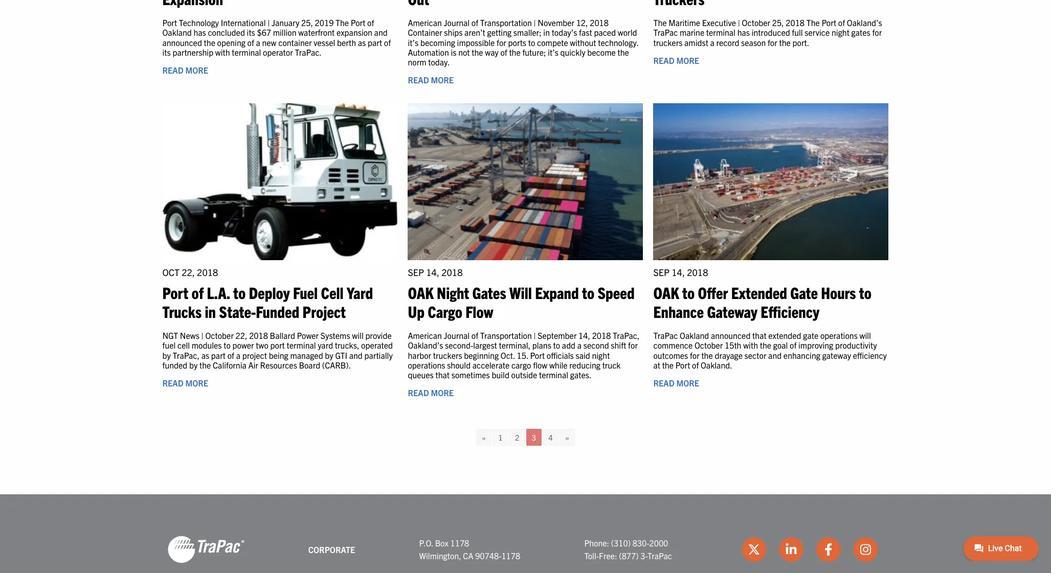 Task type: locate. For each thing, give the bounding box(es) containing it.
today's
[[552, 27, 577, 38]]

0 horizontal spatial night
[[592, 350, 610, 360]]

0 horizontal spatial announced
[[162, 37, 202, 47]]

2 horizontal spatial and
[[768, 350, 782, 360]]

terminal inside american journal of transportation | september 14, 2018   trapac, oakland's second-largest terminal, plans to add a second shift for harbor truckers beginning oct. 15. port officials said night operations should accelerate cargo flow while reducing truck queues that sometimes build outside terminal gates.
[[539, 370, 568, 380]]

2019
[[315, 18, 334, 28]]

port down commence
[[676, 360, 690, 370]]

transportation up ports
[[480, 18, 532, 28]]

p.o. box 1178 wilmington, ca 90748-1178
[[419, 538, 520, 561]]

14, right add at the right of the page
[[579, 331, 590, 341]]

25, inside port technology international | january 25, 2019  the port of oakland has concluded its $67 million waterfront expansion and announced the opening of a new container vessel berth as part of its partnership with terminal operator trapac.
[[301, 18, 313, 28]]

read more link down today.
[[408, 75, 454, 85]]

0 horizontal spatial trapac,
[[173, 350, 200, 360]]

to left speed
[[582, 282, 595, 302]]

journal
[[444, 18, 470, 28], [444, 331, 470, 341]]

read more link for the maritime executive | october 25, 2018    the port of oakland's trapac marine terminal has introduced full service night gates for truckers amidst a record season for the port.
[[654, 55, 699, 65]]

oakland's inside the maritime executive | october 25, 2018    the port of oakland's trapac marine terminal has introduced full service night gates for truckers amidst a record season for the port.
[[847, 18, 882, 28]]

october inside the maritime executive | october 25, 2018    the port of oakland's trapac marine terminal has introduced full service night gates for truckers amidst a record season for the port.
[[742, 18, 771, 28]]

read more inside the port of l.a. to deploy fuel cell yard trucks in state-funded project article
[[162, 378, 208, 388]]

announced down technology
[[162, 37, 202, 47]]

2 american from the top
[[408, 331, 442, 341]]

3 the from the left
[[807, 18, 820, 28]]

0 horizontal spatial truckers
[[433, 350, 462, 360]]

project
[[242, 350, 267, 360]]

for inside trapac oakland announced that extended gate operations will commence october 15th with the goal of improving productivity outcomes for the drayage sector and enhancing gateway efficiency at the port of oakland.
[[690, 350, 700, 360]]

to right l.a.
[[233, 282, 246, 302]]

yard
[[318, 340, 333, 351]]

accelerate
[[473, 360, 510, 370]]

as inside port technology international | january 25, 2019  the port of oakland has concluded its $67 million waterfront expansion and announced the opening of a new container vessel berth as part of its partnership with terminal operator trapac.
[[358, 37, 366, 47]]

journal up "becoming" at left
[[444, 18, 470, 28]]

2 horizontal spatial by
[[325, 350, 333, 360]]

1 the from the left
[[336, 18, 349, 28]]

25, left full
[[772, 18, 784, 28]]

oak inside the oak night gates will expand to speed up cargo flow
[[408, 282, 434, 302]]

has inside the maritime executive | october 25, 2018    the port of oakland's trapac marine terminal has introduced full service night gates for truckers amidst a record season for the port.
[[738, 27, 750, 38]]

sep up the enhance
[[654, 267, 670, 278]]

read more for port technology international | january 25, 2019  the port of oakland has concluded its $67 million waterfront expansion and announced the opening of a new container vessel berth as part of its partnership with terminal operator trapac.
[[162, 65, 208, 75]]

the left maritime
[[654, 18, 667, 28]]

part left power
[[211, 350, 226, 360]]

oakland's inside american journal of transportation | september 14, 2018   trapac, oakland's second-largest terminal, plans to add a second shift for harbor truckers beginning oct. 15. port officials said night operations should accelerate cargo flow while reducing truck queues that sometimes build outside terminal gates.
[[408, 340, 443, 351]]

| inside american journal of transportation | september 14, 2018   trapac, oakland's second-largest terminal, plans to add a second shift for harbor truckers beginning oct. 15. port officials said night operations should accelerate cargo flow while reducing truck queues that sometimes build outside terminal gates.
[[534, 331, 536, 341]]

for left ports
[[497, 37, 506, 47]]

port right 15.
[[530, 350, 545, 360]]

1 horizontal spatial truckers
[[654, 37, 683, 47]]

1 vertical spatial 1178
[[502, 551, 520, 561]]

1 horizontal spatial sep
[[654, 267, 670, 278]]

terminal up board
[[287, 340, 316, 351]]

the
[[336, 18, 349, 28], [654, 18, 667, 28], [807, 18, 820, 28]]

0 vertical spatial trapac,
[[613, 331, 640, 341]]

of inside american journal of transportation | september 14, 2018   trapac, oakland's second-largest terminal, plans to add a second shift for harbor truckers beginning oct. 15. port officials said night operations should accelerate cargo flow while reducing truck queues that sometimes build outside terminal gates.
[[472, 331, 478, 341]]

partially
[[364, 350, 393, 360]]

trapac, inside american journal of transportation | september 14, 2018   trapac, oakland's second-largest terminal, plans to add a second shift for harbor truckers beginning oct. 15. port officials said night operations should accelerate cargo flow while reducing truck queues that sometimes build outside terminal gates.
[[613, 331, 640, 341]]

it's right future;
[[548, 47, 559, 57]]

with inside port technology international | january 25, 2019  the port of oakland has concluded its $67 million waterfront expansion and announced the opening of a new container vessel berth as part of its partnership with terminal operator trapac.
[[215, 47, 230, 57]]

read more link for american journal of transportation | november 12, 2018 container ships aren't getting smaller; in today's fast paced world it's becoming impossible for ports to compete without technology. automation is not the way of the future; it's quickly become the norm today.
[[408, 75, 454, 85]]

read more for trapac oakland announced that extended gate operations will commence october 15th with the goal of improving productivity outcomes for the drayage sector and enhancing gateway efficiency at the port of oakland.
[[654, 378, 699, 388]]

1 horizontal spatial 14,
[[579, 331, 590, 341]]

corporate
[[308, 545, 355, 555]]

norm
[[408, 57, 426, 67]]

has inside port technology international | january 25, 2019  the port of oakland has concluded its $67 million waterfront expansion and announced the opening of a new container vessel berth as part of its partnership with terminal operator trapac.
[[194, 27, 206, 38]]

to left power
[[224, 340, 231, 351]]

journal for second-
[[444, 331, 470, 341]]

as right cell
[[201, 350, 209, 360]]

0 vertical spatial that
[[753, 331, 767, 341]]

container
[[408, 27, 442, 38]]

0 horizontal spatial oak
[[408, 282, 434, 302]]

2 journal from the top
[[444, 331, 470, 341]]

0 horizontal spatial will
[[352, 331, 364, 341]]

0 horizontal spatial and
[[349, 350, 363, 360]]

1 horizontal spatial oak
[[654, 282, 679, 302]]

announced inside port technology international | january 25, 2019  the port of oakland has concluded its $67 million waterfront expansion and announced the opening of a new container vessel berth as part of its partnership with terminal operator trapac.
[[162, 37, 202, 47]]

the right full
[[807, 18, 820, 28]]

toll-
[[584, 551, 599, 561]]

1 horizontal spatial night
[[832, 27, 850, 38]]

1 american from the top
[[408, 18, 442, 28]]

1 horizontal spatial in
[[543, 27, 550, 38]]

0 horizontal spatial that
[[436, 370, 450, 380]]

1 sep from the left
[[408, 267, 424, 278]]

more for ngt news | october 22, 2018  ballard power systems will provide fuel cell modules to power two port terminal yard trucks, operated by trapac, as part of a project being managed by gti and partially funded by the california air resources board (carb).
[[185, 378, 208, 388]]

0 vertical spatial transportation
[[480, 18, 532, 28]]

corporate image
[[168, 536, 244, 565]]

january
[[272, 18, 299, 28]]

night right said in the bottom of the page
[[592, 350, 610, 360]]

0 vertical spatial truckers
[[654, 37, 683, 47]]

read for the maritime executive | october 25, 2018    the port of oakland's trapac marine terminal has introduced full service night gates for truckers amidst a record season for the port.
[[654, 55, 675, 65]]

oak to offer extended gate hours to enhance gateway efficiency
[[654, 282, 872, 321]]

| right executive
[[738, 18, 740, 28]]

has up partnership
[[194, 27, 206, 38]]

trapac inside the maritime executive | october 25, 2018    the port of oakland's trapac marine terminal has introduced full service night gates for truckers amidst a record season for the port.
[[654, 27, 678, 38]]

and right expansion
[[374, 27, 388, 38]]

0 vertical spatial operations
[[821, 331, 858, 341]]

0 horizontal spatial the
[[336, 18, 349, 28]]

a left project
[[236, 350, 240, 360]]

1 horizontal spatial by
[[189, 360, 198, 370]]

and inside port technology international | january 25, 2019  the port of oakland has concluded its $67 million waterfront expansion and announced the opening of a new container vessel berth as part of its partnership with terminal operator trapac.
[[374, 27, 388, 38]]

22, right oct
[[182, 267, 195, 278]]

3-
[[641, 551, 648, 561]]

0 vertical spatial its
[[247, 27, 255, 38]]

1 horizontal spatial 25,
[[772, 18, 784, 28]]

a right add at the right of the page
[[578, 340, 582, 351]]

2018
[[590, 18, 609, 28], [786, 18, 805, 28], [197, 267, 218, 278], [442, 267, 463, 278], [687, 267, 708, 278], [249, 331, 268, 341], [592, 331, 611, 341]]

more inside oak to offer extended gate hours to enhance gateway efficiency article
[[677, 378, 699, 388]]

read more down queues
[[408, 388, 454, 398]]

to left add at the right of the page
[[553, 340, 560, 351]]

trapac oakland image
[[654, 104, 889, 260]]

0 vertical spatial oakland
[[162, 27, 192, 38]]

sep 14, 2018 for night
[[408, 267, 463, 278]]

15.
[[517, 350, 528, 360]]

»
[[565, 433, 569, 443]]

port
[[270, 340, 285, 351]]

board
[[299, 360, 320, 370]]

1 sep 14, 2018 from the left
[[408, 267, 463, 278]]

1178 right ca
[[502, 551, 520, 561]]

sep for oak night gates will expand to speed up cargo flow
[[408, 267, 424, 278]]

the inside the maritime executive | october 25, 2018    the port of oakland's trapac marine terminal has introduced full service night gates for truckers amidst a record season for the port.
[[779, 37, 791, 47]]

cargo
[[428, 301, 462, 321]]

oakland.
[[701, 360, 732, 370]]

1 vertical spatial night
[[592, 350, 610, 360]]

to right ports
[[528, 37, 535, 47]]

1 horizontal spatial october
[[695, 340, 723, 351]]

provide
[[365, 331, 392, 341]]

while
[[549, 360, 568, 370]]

1 horizontal spatial the
[[654, 18, 667, 28]]

transportation inside american journal of transportation | november 12, 2018 container ships aren't getting smaller; in today's fast paced world it's becoming impossible for ports to compete without technology. automation is not the way of the future; it's quickly become the norm today.
[[480, 18, 532, 28]]

introduced
[[752, 27, 790, 38]]

1 vertical spatial its
[[162, 47, 171, 57]]

announced up drayage
[[711, 331, 751, 341]]

to right the hours
[[859, 282, 872, 302]]

being
[[269, 350, 288, 360]]

american up harbor at the left
[[408, 331, 442, 341]]

cargo
[[512, 360, 531, 370]]

partnership
[[173, 47, 213, 57]]

to
[[528, 37, 535, 47], [233, 282, 246, 302], [582, 282, 595, 302], [683, 282, 695, 302], [859, 282, 872, 302], [224, 340, 231, 351], [553, 340, 560, 351]]

sep 14, 2018 up night
[[408, 267, 463, 278]]

read for trapac oakland announced that extended gate operations will commence october 15th with the goal of improving productivity outcomes for the drayage sector and enhancing gateway efficiency at the port of oakland.
[[654, 378, 675, 388]]

more for the maritime executive | october 25, 2018    the port of oakland's trapac marine terminal has introduced full service night gates for truckers amidst a record season for the port.
[[677, 55, 699, 65]]

night inside the maritime executive | october 25, 2018    the port of oakland's trapac marine terminal has introduced full service night gates for truckers amidst a record season for the port.
[[832, 27, 850, 38]]

truckers inside the maritime executive | october 25, 2018    the port of oakland's trapac marine terminal has introduced full service night gates for truckers amidst a record season for the port.
[[654, 37, 683, 47]]

0 vertical spatial announced
[[162, 37, 202, 47]]

more down "outcomes"
[[677, 378, 699, 388]]

0 horizontal spatial 25,
[[301, 18, 313, 28]]

1 vertical spatial announced
[[711, 331, 751, 341]]

read more link for port technology international | january 25, 2019  the port of oakland has concluded its $67 million waterfront expansion and announced the opening of a new container vessel berth as part of its partnership with terminal operator trapac.
[[162, 65, 208, 75]]

1 has from the left
[[194, 27, 206, 38]]

oakland inside port technology international | january 25, 2019  the port of oakland has concluded its $67 million waterfront expansion and announced the opening of a new container vessel berth as part of its partnership with terminal operator trapac.
[[162, 27, 192, 38]]

1 vertical spatial in
[[205, 301, 216, 321]]

2000
[[650, 538, 668, 548]]

its left '$67'
[[247, 27, 255, 38]]

will up the efficiency
[[860, 331, 871, 341]]

trapac inside trapac oakland announced that extended gate operations will commence october 15th with the goal of improving productivity outcomes for the drayage sector and enhancing gateway efficiency at the port of oakland.
[[654, 331, 678, 341]]

2018 up the offer
[[687, 267, 708, 278]]

more inside the port of l.a. to deploy fuel cell yard trucks in state-funded project article
[[185, 378, 208, 388]]

1 horizontal spatial operations
[[821, 331, 858, 341]]

| right the news
[[201, 331, 204, 341]]

read more inside oak night gates will expand to speed up cargo flow article
[[408, 388, 454, 398]]

read inside oak to offer extended gate hours to enhance gateway efficiency article
[[654, 378, 675, 388]]

0 horizontal spatial oakland's
[[408, 340, 443, 351]]

0 horizontal spatial it's
[[408, 37, 419, 47]]

1178
[[450, 538, 469, 548], [502, 551, 520, 561]]

sep 14, 2018 inside oak night gates will expand to speed up cargo flow article
[[408, 267, 463, 278]]

october right the news
[[205, 331, 234, 341]]

25, inside the maritime executive | october 25, 2018    the port of oakland's trapac marine terminal has introduced full service night gates for truckers amidst a record season for the port.
[[772, 18, 784, 28]]

2018 up project
[[249, 331, 268, 341]]

extended
[[731, 282, 787, 302]]

sep inside oak to offer extended gate hours to enhance gateway efficiency article
[[654, 267, 670, 278]]

sep inside oak night gates will expand to speed up cargo flow article
[[408, 267, 424, 278]]

oct.
[[501, 350, 515, 360]]

footer
[[0, 495, 1051, 574]]

maritime
[[669, 18, 700, 28]]

build
[[492, 370, 510, 380]]

2 horizontal spatial the
[[807, 18, 820, 28]]

future;
[[523, 47, 546, 57]]

more inside oak night gates will expand to speed up cargo flow article
[[431, 388, 454, 398]]

technology.
[[598, 37, 639, 47]]

operations left should
[[408, 360, 445, 370]]

read for port technology international | january 25, 2019  the port of oakland has concluded its $67 million waterfront expansion and announced the opening of a new container vessel berth as part of its partnership with terminal operator trapac.
[[162, 65, 184, 75]]

1 vertical spatial trapac,
[[173, 350, 200, 360]]

transportation inside american journal of transportation | september 14, 2018   trapac, oakland's second-largest terminal, plans to add a second shift for harbor truckers beginning oct. 15. port officials said night operations should accelerate cargo flow while reducing truck queues that sometimes build outside terminal gates.
[[480, 331, 532, 341]]

trucks
[[162, 301, 202, 321]]

1 horizontal spatial trapac,
[[613, 331, 640, 341]]

by
[[162, 350, 171, 360], [325, 350, 333, 360], [189, 360, 198, 370]]

1 horizontal spatial announced
[[711, 331, 751, 341]]

1 horizontal spatial sep 14, 2018
[[654, 267, 708, 278]]

oak to offer extended gate hours to enhance gateway efficiency article
[[654, 104, 889, 406]]

reducing
[[570, 360, 601, 370]]

getting
[[487, 27, 512, 38]]

1 will from the left
[[352, 331, 364, 341]]

for right shift
[[628, 340, 638, 351]]

1 horizontal spatial as
[[358, 37, 366, 47]]

« link
[[476, 429, 492, 446]]

0 horizontal spatial with
[[215, 47, 230, 57]]

and
[[374, 27, 388, 38], [349, 350, 363, 360], [768, 350, 782, 360]]

american for american journal of transportation | november 12, 2018 container ships aren't getting smaller; in today's fast paced world it's becoming impossible for ports to compete without technology. automation is not the way of the future; it's quickly become the norm today.
[[408, 18, 442, 28]]

2 horizontal spatial 14,
[[672, 267, 685, 278]]

in inside american journal of transportation | november 12, 2018 container ships aren't getting smaller; in today's fast paced world it's becoming impossible for ports to compete without technology. automation is not the way of the future; it's quickly become the norm today.
[[543, 27, 550, 38]]

14, inside oak to offer extended gate hours to enhance gateway efficiency article
[[672, 267, 685, 278]]

0 horizontal spatial in
[[205, 301, 216, 321]]

by right funded at the bottom
[[189, 360, 198, 370]]

to inside american journal of transportation | september 14, 2018   trapac, oakland's second-largest terminal, plans to add a second shift for harbor truckers beginning oct. 15. port officials said night operations should accelerate cargo flow while reducing truck queues that sometimes build outside terminal gates.
[[553, 340, 560, 351]]

2018 inside ngt news | october 22, 2018  ballard power systems will provide fuel cell modules to power two port terminal yard trucks, operated by trapac, as part of a project being managed by gti and partially funded by the california air resources board (carb).
[[249, 331, 268, 341]]

2 transportation from the top
[[480, 331, 532, 341]]

2018 up night
[[442, 267, 463, 278]]

1 horizontal spatial will
[[860, 331, 871, 341]]

0 vertical spatial 22,
[[182, 267, 195, 278]]

read down maritime
[[654, 55, 675, 65]]

read for american journal of transportation | september 14, 2018   trapac, oakland's second-largest terminal, plans to add a second shift for harbor truckers beginning oct. 15. port officials said night operations should accelerate cargo flow while reducing truck queues that sometimes build outside terminal gates.
[[408, 388, 429, 398]]

read more link inside oak to offer extended gate hours to enhance gateway efficiency article
[[654, 378, 699, 388]]

american
[[408, 18, 442, 28], [408, 331, 442, 341]]

0 vertical spatial with
[[215, 47, 230, 57]]

1 vertical spatial 22,
[[236, 331, 247, 341]]

port inside port of l.a. to deploy fuel cell yard trucks in state-funded project
[[162, 282, 188, 302]]

of left oakland.
[[692, 360, 699, 370]]

of right expansion
[[384, 37, 391, 47]]

1 horizontal spatial oakland's
[[847, 18, 882, 28]]

a inside port technology international | january 25, 2019  the port of oakland has concluded its $67 million waterfront expansion and announced the opening of a new container vessel berth as part of its partnership with terminal operator trapac.
[[256, 37, 260, 47]]

october up oakland.
[[695, 340, 723, 351]]

not
[[458, 47, 470, 57]]

oak inside oak to offer extended gate hours to enhance gateway efficiency
[[654, 282, 679, 302]]

port right full
[[822, 18, 837, 28]]

the inside port technology international | january 25, 2019  the port of oakland has concluded its $67 million waterfront expansion and announced the opening of a new container vessel berth as part of its partnership with terminal operator trapac.
[[204, 37, 215, 47]]

1 vertical spatial part
[[211, 350, 226, 360]]

read for american journal of transportation | november 12, 2018 container ships aren't getting smaller; in today's fast paced world it's becoming impossible for ports to compete without technology. automation is not the way of the future; it's quickly become the norm today.
[[408, 75, 429, 85]]

0 vertical spatial part
[[368, 37, 382, 47]]

the
[[204, 37, 215, 47], [779, 37, 791, 47], [472, 47, 483, 57], [509, 47, 521, 57], [618, 47, 629, 57], [760, 340, 772, 351], [702, 350, 713, 360], [200, 360, 211, 370], [662, 360, 674, 370]]

| inside ngt news | october 22, 2018  ballard power systems will provide fuel cell modules to power two port terminal yard trucks, operated by trapac, as part of a project being managed by gti and partially funded by the california air resources board (carb).
[[201, 331, 204, 341]]

cell
[[321, 282, 344, 302]]

of
[[367, 18, 374, 28], [472, 18, 478, 28], [838, 18, 845, 28], [247, 37, 254, 47], [384, 37, 391, 47], [501, 47, 507, 57], [192, 282, 204, 302], [472, 331, 478, 341], [790, 340, 797, 351], [228, 350, 234, 360], [692, 360, 699, 370]]

read down queues
[[408, 388, 429, 398]]

3 link
[[526, 429, 542, 446]]

2 sep 14, 2018 from the left
[[654, 267, 708, 278]]

0 vertical spatial as
[[358, 37, 366, 47]]

1 vertical spatial as
[[201, 350, 209, 360]]

productivity
[[835, 340, 877, 351]]

2 will from the left
[[860, 331, 871, 341]]

2018 right 12,
[[590, 18, 609, 28]]

november
[[538, 18, 575, 28]]

it's up "norm"
[[408, 37, 419, 47]]

1 vertical spatial oakland
[[680, 331, 709, 341]]

terminal inside port technology international | january 25, 2019  the port of oakland has concluded its $67 million waterfront expansion and announced the opening of a new container vessel berth as part of its partnership with terminal operator trapac.
[[232, 47, 261, 57]]

trucks,
[[335, 340, 359, 351]]

port
[[162, 18, 177, 28], [351, 18, 366, 28], [822, 18, 837, 28], [162, 282, 188, 302], [530, 350, 545, 360], [676, 360, 690, 370]]

a inside ngt news | october 22, 2018  ballard power systems will provide fuel cell modules to power two port terminal yard trucks, operated by trapac, as part of a project being managed by gti and partially funded by the california air resources board (carb).
[[236, 350, 240, 360]]

2 oak from the left
[[654, 282, 679, 302]]

1 horizontal spatial 1178
[[502, 551, 520, 561]]

the left opening at the left of page
[[204, 37, 215, 47]]

25, left 2019
[[301, 18, 313, 28]]

executive
[[702, 18, 736, 28]]

in left state-
[[205, 301, 216, 321]]

the for port technology international | january 25, 2019  the port of oakland has concluded its $67 million waterfront expansion and announced the opening of a new container vessel berth as part of its partnership with terminal operator trapac.
[[336, 18, 349, 28]]

part right berth
[[368, 37, 382, 47]]

operated
[[361, 340, 393, 351]]

0 vertical spatial night
[[832, 27, 850, 38]]

marine
[[680, 27, 705, 38]]

1 horizontal spatial with
[[743, 340, 758, 351]]

journal down the cargo
[[444, 331, 470, 341]]

read for ngt news | october 22, 2018  ballard power systems will provide fuel cell modules to power two port terminal yard trucks, operated by trapac, as part of a project being managed by gti and partially funded by the california air resources board (carb).
[[162, 378, 184, 388]]

read more link inside oak night gates will expand to speed up cargo flow article
[[408, 388, 454, 398]]

oak left the offer
[[654, 282, 679, 302]]

0 horizontal spatial operations
[[408, 360, 445, 370]]

trapac inside phone: (310) 830-2000 toll-free: (877) 3-trapac
[[648, 551, 672, 561]]

the inside port technology international | january 25, 2019  the port of oakland has concluded its $67 million waterfront expansion and announced the opening of a new container vessel berth as part of its partnership with terminal operator trapac.
[[336, 18, 349, 28]]

read more link inside the port of l.a. to deploy fuel cell yard trucks in state-funded project article
[[162, 378, 208, 388]]

oak night gates will expand to speed up cargo flow article
[[408, 104, 643, 406]]

sep for oak to offer extended gate hours to enhance gateway efficiency
[[654, 267, 670, 278]]

outcomes
[[654, 350, 688, 360]]

0 horizontal spatial as
[[201, 350, 209, 360]]

international
[[221, 18, 266, 28]]

of left "gates"
[[838, 18, 845, 28]]

the right 2019
[[336, 18, 349, 28]]

in left today's
[[543, 27, 550, 38]]

0 horizontal spatial sep 14, 2018
[[408, 267, 463, 278]]

the left goal
[[760, 340, 772, 351]]

trapac, down the news
[[173, 350, 200, 360]]

container
[[278, 37, 312, 47]]

1 25, from the left
[[301, 18, 313, 28]]

fuel
[[162, 340, 176, 351]]

1 vertical spatial that
[[436, 370, 450, 380]]

to inside port of l.a. to deploy fuel cell yard trucks in state-funded project
[[233, 282, 246, 302]]

journal inside american journal of transportation | september 14, 2018   trapac, oakland's second-largest terminal, plans to add a second shift for harbor truckers beginning oct. 15. port officials said night operations should accelerate cargo flow while reducing truck queues that sometimes build outside terminal gates.
[[444, 331, 470, 341]]

read more for american journal of transportation | september 14, 2018   trapac, oakland's second-largest terminal, plans to add a second shift for harbor truckers beginning oct. 15. port officials said night operations should accelerate cargo flow while reducing truck queues that sometimes build outside terminal gates.
[[408, 388, 454, 398]]

1 horizontal spatial 22,
[[236, 331, 247, 341]]

1 vertical spatial operations
[[408, 360, 445, 370]]

1 horizontal spatial part
[[368, 37, 382, 47]]

1 horizontal spatial and
[[374, 27, 388, 38]]

of left project
[[228, 350, 234, 360]]

|
[[268, 18, 270, 28], [534, 18, 536, 28], [738, 18, 740, 28], [201, 331, 204, 341], [534, 331, 536, 341]]

14,
[[426, 267, 439, 278], [672, 267, 685, 278], [579, 331, 590, 341]]

2 sep from the left
[[654, 267, 670, 278]]

0 horizontal spatial sep
[[408, 267, 424, 278]]

free:
[[599, 551, 617, 561]]

october up season in the top right of the page
[[742, 18, 771, 28]]

sep up the up
[[408, 267, 424, 278]]

gates.
[[570, 370, 592, 380]]

as inside ngt news | october 22, 2018  ballard power systems will provide fuel cell modules to power two port terminal yard trucks, operated by trapac, as part of a project being managed by gti and partially funded by the california air resources board (carb).
[[201, 350, 209, 360]]

1 vertical spatial truckers
[[433, 350, 462, 360]]

queues
[[408, 370, 434, 380]]

truckers for maritime
[[654, 37, 683, 47]]

sep 14, 2018 inside oak to offer extended gate hours to enhance gateway efficiency article
[[654, 267, 708, 278]]

part inside ngt news | october 22, 2018  ballard power systems will provide fuel cell modules to power two port terminal yard trucks, operated by trapac, as part of a project being managed by gti and partially funded by the california air resources board (carb).
[[211, 350, 226, 360]]

0 horizontal spatial 1178
[[450, 538, 469, 548]]

trapac up "outcomes"
[[654, 331, 678, 341]]

its left partnership
[[162, 47, 171, 57]]

more down 'amidst'
[[677, 55, 699, 65]]

0 vertical spatial oakland's
[[847, 18, 882, 28]]

25, for january
[[301, 18, 313, 28]]

journal for aren't
[[444, 18, 470, 28]]

shift
[[611, 340, 626, 351]]

1 vertical spatial trapac
[[654, 331, 678, 341]]

read more inside oak to offer extended gate hours to enhance gateway efficiency article
[[654, 378, 699, 388]]

october inside trapac oakland announced that extended gate operations will commence october 15th with the goal of improving productivity outcomes for the drayage sector and enhancing gateway efficiency at the port of oakland.
[[695, 340, 723, 351]]

journal inside american journal of transportation | november 12, 2018 container ships aren't getting smaller; in today's fast paced world it's becoming impossible for ports to compete without technology. automation is not the way of the future; it's quickly become the norm today.
[[444, 18, 470, 28]]

2 vertical spatial trapac
[[648, 551, 672, 561]]

0 vertical spatial american
[[408, 18, 442, 28]]

read inside oak night gates will expand to speed up cargo flow article
[[408, 388, 429, 398]]

| inside port technology international | january 25, 2019  the port of oakland has concluded its $67 million waterfront expansion and announced the opening of a new container vessel berth as part of its partnership with terminal operator trapac.
[[268, 18, 270, 28]]

1 journal from the top
[[444, 18, 470, 28]]

terminal right marine
[[706, 27, 736, 38]]

transportation up oct.
[[480, 331, 532, 341]]

0 horizontal spatial oakland
[[162, 27, 192, 38]]

of left '$67'
[[247, 37, 254, 47]]

1 horizontal spatial oakland
[[680, 331, 709, 341]]

1 vertical spatial transportation
[[480, 331, 532, 341]]

0 vertical spatial trapac
[[654, 27, 678, 38]]

1 vertical spatial journal
[[444, 331, 470, 341]]

1 vertical spatial oakland's
[[408, 340, 443, 351]]

| right terminal,
[[534, 331, 536, 341]]

0 horizontal spatial has
[[194, 27, 206, 38]]

that inside trapac oakland announced that extended gate operations will commence october 15th with the goal of improving productivity outcomes for the drayage sector and enhancing gateway efficiency at the port of oakland.
[[753, 331, 767, 341]]

read more link down funded at the bottom
[[162, 378, 208, 388]]

beginning
[[464, 350, 499, 360]]

1 horizontal spatial that
[[753, 331, 767, 341]]

read more down funded at the bottom
[[162, 378, 208, 388]]

| inside the maritime executive | october 25, 2018    the port of oakland's trapac marine terminal has introduced full service night gates for truckers amidst a record season for the port.
[[738, 18, 740, 28]]

0 horizontal spatial part
[[211, 350, 226, 360]]

ca
[[463, 551, 473, 561]]

read inside the port of l.a. to deploy fuel cell yard trucks in state-funded project article
[[162, 378, 184, 388]]

2 horizontal spatial october
[[742, 18, 771, 28]]

| left january
[[268, 18, 270, 28]]

for
[[873, 27, 882, 38], [497, 37, 506, 47], [768, 37, 778, 47], [628, 340, 638, 351], [690, 350, 700, 360]]

more for trapac oakland announced that extended gate operations will commence october 15th with the goal of improving productivity outcomes for the drayage sector and enhancing gateway efficiency at the port of oakland.
[[677, 378, 699, 388]]

read down at
[[654, 378, 675, 388]]

second-
[[445, 340, 473, 351]]

american inside american journal of transportation | september 14, 2018   trapac, oakland's second-largest terminal, plans to add a second shift for harbor truckers beginning oct. 15. port officials said night operations should accelerate cargo flow while reducing truck queues that sometimes build outside terminal gates.
[[408, 331, 442, 341]]

truckers inside american journal of transportation | september 14, 2018   trapac, oakland's second-largest terminal, plans to add a second shift for harbor truckers beginning oct. 15. port officials said night operations should accelerate cargo flow while reducing truck queues that sometimes build outside terminal gates.
[[433, 350, 462, 360]]

read
[[654, 55, 675, 65], [162, 65, 184, 75], [408, 75, 429, 85], [162, 378, 184, 388], [654, 378, 675, 388], [408, 388, 429, 398]]

and right gti
[[349, 350, 363, 360]]

2 has from the left
[[738, 27, 750, 38]]

0 horizontal spatial 14,
[[426, 267, 439, 278]]

1 horizontal spatial has
[[738, 27, 750, 38]]

0 vertical spatial in
[[543, 27, 550, 38]]

terminal inside ngt news | october 22, 2018  ballard power systems will provide fuel cell modules to power two port terminal yard trucks, operated by trapac, as part of a project being managed by gti and partially funded by the california air resources board (carb).
[[287, 340, 316, 351]]

0 vertical spatial journal
[[444, 18, 470, 28]]

1 oak from the left
[[408, 282, 434, 302]]

the maritime executive | october 25, 2018    the port of oakland's trapac marine terminal has introduced full service night gates for truckers amidst a record season for the port.
[[654, 18, 882, 47]]

truckers
[[654, 37, 683, 47], [433, 350, 462, 360]]

for inside american journal of transportation | november 12, 2018 container ships aren't getting smaller; in today's fast paced world it's becoming impossible for ports to compete without technology. automation is not the way of the future; it's quickly become the norm today.
[[497, 37, 506, 47]]

truckers right harbor at the left
[[433, 350, 462, 360]]

1 vertical spatial american
[[408, 331, 442, 341]]

oak for enhance
[[654, 282, 679, 302]]

operations inside trapac oakland announced that extended gate operations will commence october 15th with the goal of improving productivity outcomes for the drayage sector and enhancing gateway efficiency at the port of oakland.
[[821, 331, 858, 341]]

technology
[[179, 18, 219, 28]]

california
[[213, 360, 246, 370]]

» link
[[560, 429, 575, 446]]

the left future;
[[509, 47, 521, 57]]

trapac, right second
[[613, 331, 640, 341]]

22,
[[182, 267, 195, 278], [236, 331, 247, 341]]

read more for american journal of transportation | november 12, 2018 container ships aren't getting smaller; in today's fast paced world it's becoming impossible for ports to compete without technology. automation is not the way of the future; it's quickly become the norm today.
[[408, 75, 454, 85]]

american for american journal of transportation | september 14, 2018   trapac, oakland's second-largest terminal, plans to add a second shift for harbor truckers beginning oct. 15. port officials said night operations should accelerate cargo flow while reducing truck queues that sometimes build outside terminal gates.
[[408, 331, 442, 341]]

september
[[538, 331, 577, 341]]

0 horizontal spatial october
[[205, 331, 234, 341]]

1 transportation from the top
[[480, 18, 532, 28]]

will left 'provide'
[[352, 331, 364, 341]]

american inside american journal of transportation | november 12, 2018 container ships aren't getting smaller; in today's fast paced world it's becoming impossible for ports to compete without technology. automation is not the way of the future; it's quickly become the norm today.
[[408, 18, 442, 28]]

with right 15th
[[743, 340, 758, 351]]

read down partnership
[[162, 65, 184, 75]]

as right berth
[[358, 37, 366, 47]]

has right executive
[[738, 27, 750, 38]]

sep 14, 2018 for to
[[654, 267, 708, 278]]

1 vertical spatial with
[[743, 340, 758, 351]]

hours
[[821, 282, 856, 302]]

2 25, from the left
[[772, 18, 784, 28]]

should
[[447, 360, 471, 370]]

for right "gates"
[[873, 27, 882, 38]]

14, for night
[[426, 267, 439, 278]]

largest
[[473, 340, 497, 351]]

become
[[587, 47, 616, 57]]

14, up the enhance
[[672, 267, 685, 278]]

read more down at
[[654, 378, 699, 388]]



Task type: describe. For each thing, give the bounding box(es) containing it.
aren't
[[465, 27, 485, 38]]

(310)
[[611, 538, 631, 548]]

a inside american journal of transportation | september 14, 2018   trapac, oakland's second-largest terminal, plans to add a second shift for harbor truckers beginning oct. 15. port officials said night operations should accelerate cargo flow while reducing truck queues that sometimes build outside terminal gates.
[[578, 340, 582, 351]]

smaller;
[[514, 27, 542, 38]]

phone: (310) 830-2000 toll-free: (877) 3-trapac
[[584, 538, 672, 561]]

power
[[233, 340, 254, 351]]

a inside the maritime executive | october 25, 2018    the port of oakland's trapac marine terminal has introduced full service night gates for truckers amidst a record season for the port.
[[710, 37, 715, 47]]

waterfront
[[298, 27, 335, 38]]

trapac.
[[295, 47, 322, 57]]

fast
[[579, 27, 592, 38]]

to inside american journal of transportation | november 12, 2018 container ships aren't getting smaller; in today's fast paced world it's becoming impossible for ports to compete without technology. automation is not the way of the future; it's quickly become the norm today.
[[528, 37, 535, 47]]

830-
[[633, 538, 650, 548]]

and inside trapac oakland announced that extended gate operations will commence october 15th with the goal of improving productivity outcomes for the drayage sector and enhancing gateway efficiency at the port of oakland.
[[768, 350, 782, 360]]

0 horizontal spatial 22,
[[182, 267, 195, 278]]

of inside ngt news | october 22, 2018  ballard power systems will provide fuel cell modules to power two port terminal yard trucks, operated by trapac, as part of a project being managed by gti and partially funded by the california air resources board (carb).
[[228, 350, 234, 360]]

new
[[262, 37, 277, 47]]

0 vertical spatial 1178
[[450, 538, 469, 548]]

officials
[[547, 350, 574, 360]]

$67
[[257, 27, 271, 38]]

is
[[451, 47, 457, 57]]

the left drayage
[[702, 350, 713, 360]]

oct
[[162, 267, 180, 278]]

terminal,
[[499, 340, 531, 351]]

today.
[[428, 57, 450, 67]]

12,
[[576, 18, 588, 28]]

air
[[248, 360, 258, 370]]

of up impossible
[[472, 18, 478, 28]]

of right way
[[501, 47, 507, 57]]

operations inside american journal of transportation | september 14, 2018   trapac, oakland's second-largest terminal, plans to add a second shift for harbor truckers beginning oct. 15. port officials said night operations should accelerate cargo flow while reducing truck queues that sometimes build outside terminal gates.
[[408, 360, 445, 370]]

without
[[570, 37, 596, 47]]

box
[[435, 538, 449, 548]]

of right goal
[[790, 340, 797, 351]]

american journal of transportation | september 14, 2018   trapac, oakland's second-largest terminal, plans to add a second shift for harbor truckers beginning oct. 15. port officials said night operations should accelerate cargo flow while reducing truck queues that sometimes build outside terminal gates.
[[408, 331, 640, 380]]

of inside the maritime executive | october 25, 2018    the port of oakland's trapac marine terminal has introduced full service night gates for truckers amidst a record season for the port.
[[838, 18, 845, 28]]

second
[[584, 340, 609, 351]]

concluded
[[208, 27, 245, 38]]

world
[[618, 27, 637, 38]]

berth
[[337, 37, 356, 47]]

gate
[[803, 331, 819, 341]]

read more link for ngt news | october 22, 2018  ballard power systems will provide fuel cell modules to power two port terminal yard trucks, operated by trapac, as part of a project being managed by gti and partially funded by the california air resources board (carb).
[[162, 378, 208, 388]]

sector
[[745, 350, 767, 360]]

footer containing p.o. box 1178
[[0, 495, 1051, 574]]

2
[[515, 433, 520, 443]]

oct 22, 2018
[[162, 267, 218, 278]]

systems
[[321, 331, 350, 341]]

funded
[[256, 301, 299, 321]]

port inside american journal of transportation | september 14, 2018   trapac, oakland's second-largest terminal, plans to add a second shift for harbor truckers beginning oct. 15. port officials said night operations should accelerate cargo flow while reducing truck queues that sometimes build outside terminal gates.
[[530, 350, 545, 360]]

25, for october
[[772, 18, 784, 28]]

the right not on the left top
[[472, 47, 483, 57]]

impossible
[[457, 37, 495, 47]]

2018 up l.a.
[[197, 267, 218, 278]]

part inside port technology international | january 25, 2019  the port of oakland has concluded its $67 million waterfront expansion and announced the opening of a new container vessel berth as part of its partnership with terminal operator trapac.
[[368, 37, 382, 47]]

enhance
[[654, 301, 704, 321]]

gates
[[473, 282, 506, 302]]

that inside american journal of transportation | september 14, 2018   trapac, oakland's second-largest terminal, plans to add a second shift for harbor truckers beginning oct. 15. port officials said night operations should accelerate cargo flow while reducing truck queues that sometimes build outside terminal gates.
[[436, 370, 450, 380]]

for right season in the top right of the page
[[768, 37, 778, 47]]

gti
[[335, 350, 347, 360]]

the right at
[[662, 360, 674, 370]]

of inside port of l.a. to deploy fuel cell yard trucks in state-funded project
[[192, 282, 204, 302]]

deploy
[[249, 282, 290, 302]]

paced
[[594, 27, 616, 38]]

2 the from the left
[[654, 18, 667, 28]]

ballard
[[270, 331, 295, 341]]

of right 2019
[[367, 18, 374, 28]]

to left the offer
[[683, 282, 695, 302]]

more for port technology international | january 25, 2019  the port of oakland has concluded its $67 million waterfront expansion and announced the opening of a new container vessel berth as part of its partnership with terminal operator trapac.
[[185, 65, 208, 75]]

improving
[[799, 340, 834, 351]]

vessel
[[314, 37, 335, 47]]

gates
[[852, 27, 871, 38]]

4
[[549, 433, 553, 443]]

efficiency
[[761, 301, 820, 321]]

project
[[303, 301, 346, 321]]

1
[[498, 433, 503, 443]]

read more for ngt news | october 22, 2018  ballard power systems will provide fuel cell modules to power two port terminal yard trucks, operated by trapac, as part of a project being managed by gti and partially funded by the california air resources board (carb).
[[162, 378, 208, 388]]

will inside ngt news | october 22, 2018  ballard power systems will provide fuel cell modules to power two port terminal yard trucks, operated by trapac, as part of a project being managed by gti and partially funded by the california air resources board (carb).
[[352, 331, 364, 341]]

port left technology
[[162, 18, 177, 28]]

for inside american journal of transportation | september 14, 2018   trapac, oakland's second-largest terminal, plans to add a second shift for harbor truckers beginning oct. 15. port officials said night operations should accelerate cargo flow while reducing truck queues that sometimes build outside terminal gates.
[[628, 340, 638, 351]]

gate
[[791, 282, 818, 302]]

read more link for trapac oakland announced that extended gate operations will commence october 15th with the goal of improving productivity outcomes for the drayage sector and enhancing gateway efficiency at the port of oakland.
[[654, 378, 699, 388]]

operator
[[263, 47, 293, 57]]

phone:
[[584, 538, 609, 548]]

outside
[[511, 370, 537, 380]]

cell
[[178, 340, 190, 351]]

22, inside ngt news | october 22, 2018  ballard power systems will provide fuel cell modules to power two port terminal yard trucks, operated by trapac, as part of a project being managed by gti and partially funded by the california air resources board (carb).
[[236, 331, 247, 341]]

extended
[[769, 331, 801, 341]]

trapac, inside ngt news | october 22, 2018  ballard power systems will provide fuel cell modules to power two port terminal yard trucks, operated by trapac, as part of a project being managed by gti and partially funded by the california air resources board (carb).
[[173, 350, 200, 360]]

flow
[[533, 360, 548, 370]]

read more link for american journal of transportation | september 14, 2018   trapac, oakland's second-largest terminal, plans to add a second shift for harbor truckers beginning oct. 15. port officials said night operations should accelerate cargo flow while reducing truck queues that sometimes build outside terminal gates.
[[408, 388, 454, 398]]

port of l.a. to deploy fuel cell yard trucks in state-funded project article
[[162, 104, 398, 406]]

(carb).
[[322, 360, 351, 370]]

plans
[[532, 340, 551, 351]]

the inside ngt news | october 22, 2018  ballard power systems will provide fuel cell modules to power two port terminal yard trucks, operated by trapac, as part of a project being managed by gti and partially funded by the california air resources board (carb).
[[200, 360, 211, 370]]

night inside american journal of transportation | september 14, 2018   trapac, oakland's second-largest terminal, plans to add a second shift for harbor truckers beginning oct. 15. port officials said night operations should accelerate cargo flow while reducing truck queues that sometimes build outside terminal gates.
[[592, 350, 610, 360]]

to inside the oak night gates will expand to speed up cargo flow
[[582, 282, 595, 302]]

port up berth
[[351, 18, 366, 28]]

2018 inside the maritime executive | october 25, 2018    the port of oakland's trapac marine terminal has introduced full service night gates for truckers amidst a record season for the port.
[[786, 18, 805, 28]]

million
[[273, 27, 296, 38]]

october inside ngt news | october 22, 2018  ballard power systems will provide fuel cell modules to power two port terminal yard trucks, operated by trapac, as part of a project being managed by gti and partially funded by the california air resources board (carb).
[[205, 331, 234, 341]]

will inside trapac oakland announced that extended gate operations will commence october 15th with the goal of improving productivity outcomes for the drayage sector and enhancing gateway efficiency at the port of oakland.
[[860, 331, 871, 341]]

14, inside american journal of transportation | september 14, 2018   trapac, oakland's second-largest terminal, plans to add a second shift for harbor truckers beginning oct. 15. port officials said night operations should accelerate cargo flow while reducing truck queues that sometimes build outside terminal gates.
[[579, 331, 590, 341]]

read more for the maritime executive | october 25, 2018    the port of oakland's trapac marine terminal has introduced full service night gates for truckers amidst a record season for the port.
[[654, 55, 699, 65]]

fuel
[[293, 282, 318, 302]]

transportation for terminal,
[[480, 331, 532, 341]]

2018 inside oak to offer extended gate hours to enhance gateway efficiency article
[[687, 267, 708, 278]]

amidst
[[685, 37, 709, 47]]

the down 'world'
[[618, 47, 629, 57]]

2018 inside american journal of transportation | september 14, 2018   trapac, oakland's second-largest terminal, plans to add a second shift for harbor truckers beginning oct. 15. port officials said night operations should accelerate cargo flow while reducing truck queues that sometimes build outside terminal gates.
[[592, 331, 611, 341]]

2 link
[[510, 429, 525, 446]]

0 horizontal spatial its
[[162, 47, 171, 57]]

power
[[297, 331, 319, 341]]

in inside port of l.a. to deploy fuel cell yard trucks in state-funded project
[[205, 301, 216, 321]]

said
[[576, 350, 590, 360]]

goal
[[773, 340, 788, 351]]

port of l.a. to deploy fuel cell yard trucks in state-funded project
[[162, 282, 373, 321]]

0 horizontal spatial by
[[162, 350, 171, 360]]

oak for up
[[408, 282, 434, 302]]

the for the maritime executive | october 25, 2018    the port of oakland's trapac marine terminal has introduced full service night gates for truckers amidst a record season for the port.
[[807, 18, 820, 28]]

more for american journal of transportation | november 12, 2018 container ships aren't getting smaller; in today's fast paced world it's becoming impossible for ports to compete without technology. automation is not the way of the future; it's quickly become the norm today.
[[431, 75, 454, 85]]

automation
[[408, 47, 449, 57]]

add
[[562, 340, 576, 351]]

port inside the maritime executive | october 25, 2018    the port of oakland's trapac marine terminal has introduced full service night gates for truckers amidst a record season for the port.
[[822, 18, 837, 28]]

port technology international | january 25, 2019  the port of oakland has concluded its $67 million waterfront expansion and announced the opening of a new container vessel berth as part of its partnership with terminal operator trapac.
[[162, 18, 391, 57]]

announced inside trapac oakland announced that extended gate operations will commence october 15th with the goal of improving productivity outcomes for the drayage sector and enhancing gateway efficiency at the port of oakland.
[[711, 331, 751, 341]]

gateway
[[822, 350, 851, 360]]

offer
[[698, 282, 728, 302]]

truckers for journal
[[433, 350, 462, 360]]

14, for to
[[672, 267, 685, 278]]

american journal of transportation | november 12, 2018 container ships aren't getting smaller; in today's fast paced world it's becoming impossible for ports to compete without technology. automation is not the way of the future; it's quickly become the norm today.
[[408, 18, 639, 67]]

night
[[437, 282, 469, 302]]

oak night gates will expand to speed up cargo flow
[[408, 282, 635, 321]]

| inside american journal of transportation | november 12, 2018 container ships aren't getting smaller; in today's fast paced world it's becoming impossible for ports to compete without technology. automation is not the way of the future; it's quickly become the norm today.
[[534, 18, 536, 28]]

becoming
[[420, 37, 455, 47]]

opening
[[217, 37, 246, 47]]

15th
[[725, 340, 742, 351]]

port inside trapac oakland announced that extended gate operations will commence october 15th with the goal of improving productivity outcomes for the drayage sector and enhancing gateway efficiency at the port of oakland.
[[676, 360, 690, 370]]

to inside ngt news | october 22, 2018  ballard power systems will provide fuel cell modules to power two port terminal yard trucks, operated by trapac, as part of a project being managed by gti and partially funded by the california air resources board (carb).
[[224, 340, 231, 351]]

speed
[[598, 282, 635, 302]]

l.a.
[[207, 282, 230, 302]]

1 horizontal spatial its
[[247, 27, 255, 38]]

transportation for smaller;
[[480, 18, 532, 28]]

and inside ngt news | october 22, 2018  ballard power systems will provide fuel cell modules to power two port terminal yard trucks, operated by trapac, as part of a project being managed by gti and partially funded by the california air resources board (carb).
[[349, 350, 363, 360]]

with inside trapac oakland announced that extended gate operations will commence october 15th with the goal of improving productivity outcomes for the drayage sector and enhancing gateway efficiency at the port of oakland.
[[743, 340, 758, 351]]

1 horizontal spatial it's
[[548, 47, 559, 57]]

two
[[256, 340, 269, 351]]

terminal inside the maritime executive | october 25, 2018    the port of oakland's trapac marine terminal has introduced full service night gates for truckers amidst a record season for the port.
[[706, 27, 736, 38]]

yard
[[347, 282, 373, 302]]

2018 inside american journal of transportation | november 12, 2018 container ships aren't getting smaller; in today's fast paced world it's becoming impossible for ports to compete without technology. automation is not the way of the future; it's quickly become the norm today.
[[590, 18, 609, 28]]

oakland inside trapac oakland announced that extended gate operations will commence october 15th with the goal of improving productivity outcomes for the drayage sector and enhancing gateway efficiency at the port of oakland.
[[680, 331, 709, 341]]

at
[[654, 360, 660, 370]]

more for american journal of transportation | september 14, 2018   trapac, oakland's second-largest terminal, plans to add a second shift for harbor truckers beginning oct. 15. port officials said night operations should accelerate cargo flow while reducing truck queues that sometimes build outside terminal gates.
[[431, 388, 454, 398]]



Task type: vqa. For each thing, say whether or not it's contained in the screenshot.


